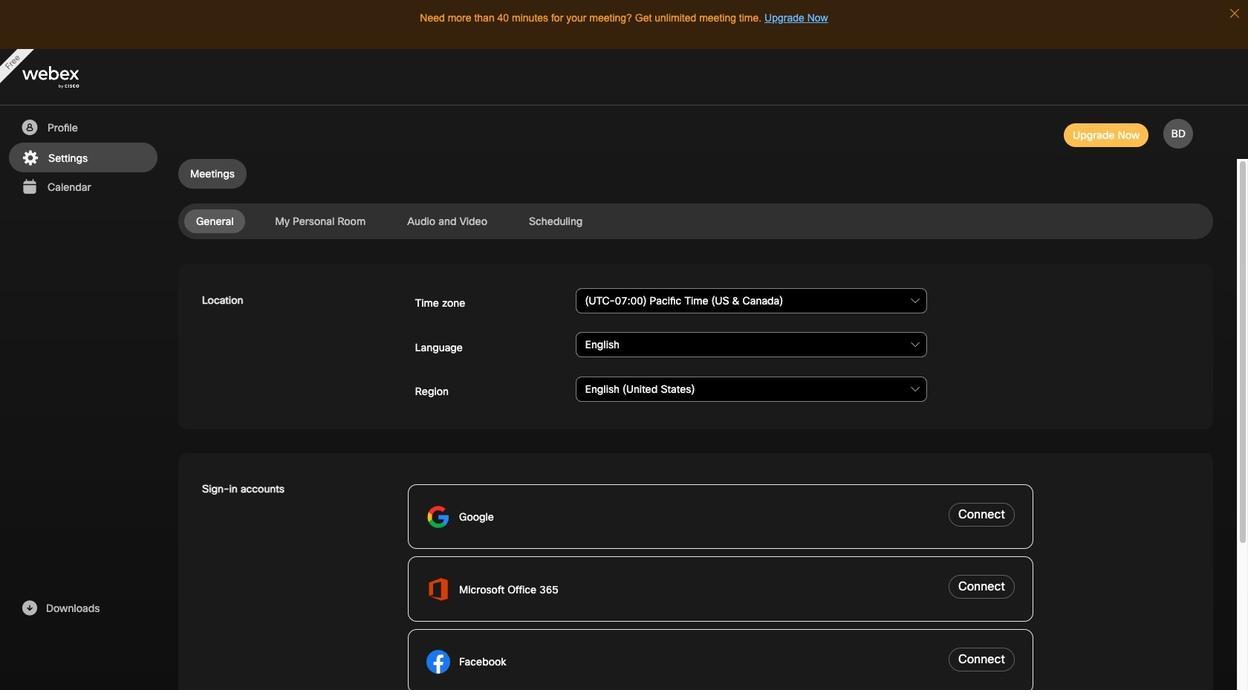 Task type: describe. For each thing, give the bounding box(es) containing it.
cisco webex image
[[22, 66, 111, 89]]

1 tab list from the top
[[178, 159, 1213, 189]]

mds content download_filled image
[[20, 600, 39, 617]]

mds settings_filled image
[[21, 149, 39, 167]]

mds people circle_filled image
[[20, 119, 39, 137]]



Task type: locate. For each thing, give the bounding box(es) containing it.
1 vertical spatial tab list
[[178, 210, 1213, 233]]

None text field
[[576, 377, 928, 402]]

0 vertical spatial tab list
[[178, 159, 1213, 189]]

2 tab list from the top
[[178, 210, 1213, 233]]

banner
[[0, 49, 1248, 106]]

tab list
[[178, 159, 1213, 189], [178, 210, 1213, 233]]

mds meetings_filled image
[[20, 178, 39, 196]]

None text field
[[576, 288, 928, 314], [576, 332, 928, 358], [576, 288, 928, 314], [576, 332, 928, 358]]



